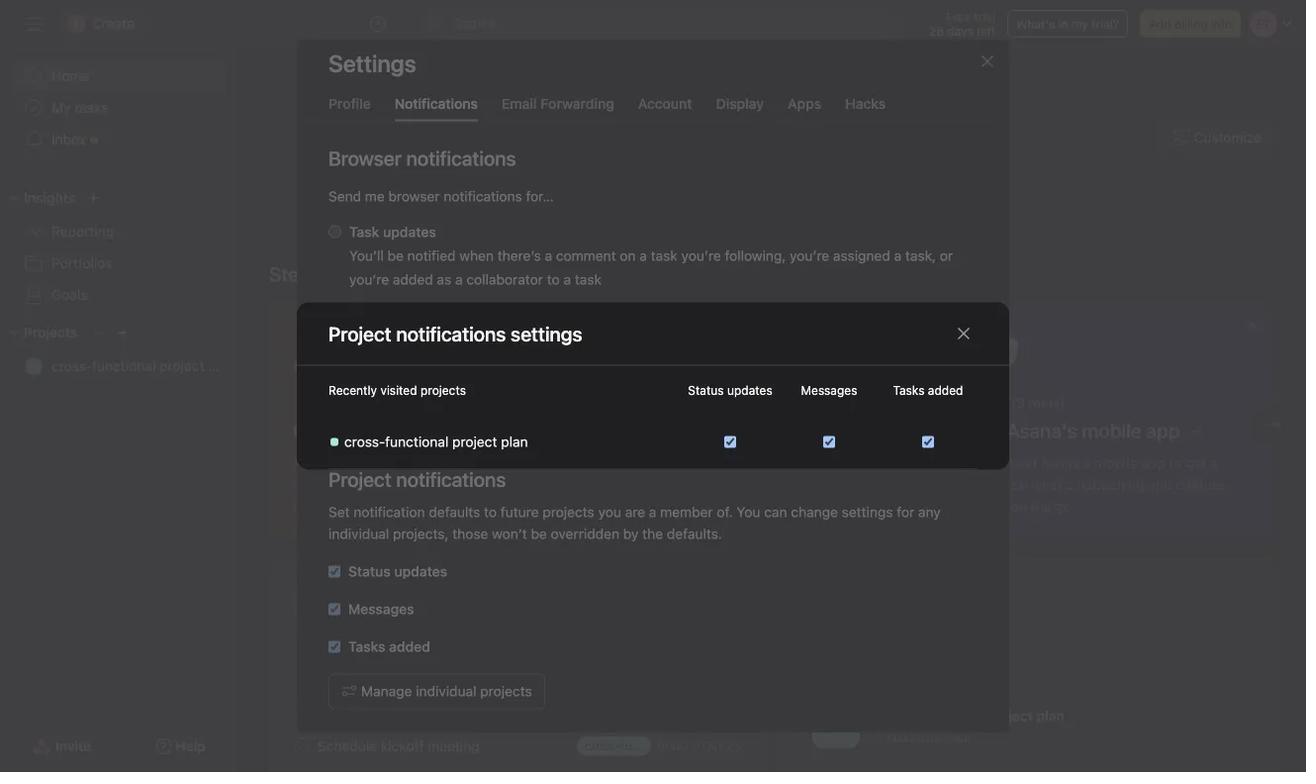 Task type: vqa. For each thing, say whether or not it's contained in the screenshot.
more… at the right of the page
no



Task type: describe. For each thing, give the bounding box(es) containing it.
cross-functional project plan 3 tasks due soon
[[876, 708, 1065, 745]]

cross-functional project plan inside project notifications settings dialog
[[345, 434, 528, 450]]

hacks
[[846, 95, 886, 111]]

free trial 28 days left
[[930, 10, 996, 38]]

plan inside projects element
[[208, 358, 235, 374]]

tasks added inside project notifications settings dialog
[[894, 384, 964, 397]]

projects button
[[0, 321, 78, 345]]

add profile photo image
[[294, 576, 342, 624]]

added inside task updates you'll be notified when there's a comment on a task you're following, you're assigned a task, or you're added as a collaborator to a task
[[393, 272, 433, 288]]

trial
[[974, 10, 996, 24]]

of.
[[717, 504, 733, 521]]

profile button
[[329, 95, 371, 121]]

completed image for draft
[[290, 698, 314, 722]]

add
[[1149, 17, 1172, 31]]

status updates inside project notifications settings dialog
[[688, 384, 773, 397]]

projects
[[24, 324, 78, 341]]

updates inside project notifications settings dialog
[[728, 384, 773, 397]]

defaults
[[429, 504, 480, 521]]

manage
[[361, 684, 412, 700]]

settings
[[329, 49, 416, 77]]

0 horizontal spatial browser
[[389, 189, 440, 205]]

4
[[755, 250, 763, 267]]

what's in my trial?
[[1017, 17, 1120, 31]]

Toggle notify about messages checkbox
[[824, 436, 836, 448]]

you'll
[[349, 248, 384, 264]]

for
[[897, 504, 915, 521]]

hide sidebar image
[[26, 16, 42, 32]]

projects element
[[0, 315, 238, 386]]

0 horizontal spatial status
[[348, 564, 391, 580]]

tasks inside project notifications settings dialog
[[894, 384, 925, 397]]

cross-functional project plan inside projects element
[[51, 358, 235, 374]]

project notifications settings
[[329, 322, 583, 345]]

as
[[437, 272, 452, 288]]

notifications
[[395, 95, 478, 111]]

project inside 'cross-functional project plan 3 tasks due soon'
[[987, 708, 1033, 724]]

upcoming
[[357, 618, 424, 634]]

nothing
[[349, 375, 401, 391]]

customize button
[[1162, 120, 1275, 155]]

functional inside 'cross-functional project plan 3 tasks due soon'
[[918, 708, 984, 724]]

beginner
[[681, 249, 747, 268]]

inbox link
[[12, 124, 226, 155]]

portfolios link
[[12, 247, 226, 279]]

2 vertical spatial added
[[389, 639, 430, 655]]

any
[[919, 504, 941, 521]]

brief
[[403, 702, 432, 718]]

notifications inside the nothing you won't receive browser notifications from asana
[[521, 398, 600, 415]]

upcoming button
[[357, 618, 424, 644]]

notified for updates
[[408, 248, 456, 264]]

be for you'll
[[388, 248, 404, 264]]

tasks inside global element
[[75, 99, 108, 116]]

add billing info
[[1149, 17, 1232, 31]]

added inside project notifications settings dialog
[[928, 384, 964, 397]]

@mentions
[[349, 311, 423, 328]]

Toggle notify about status updates checkbox
[[725, 436, 737, 448]]

inbox
[[51, 131, 86, 148]]

individual inside set notification defaults to future projects you are a member of. you can change settings for any individual projects, those won't be overridden by the defaults.
[[329, 526, 389, 542]]

be for you'll
[[388, 335, 404, 351]]

to inside task updates you'll be notified when there's a comment on a task you're following, you're assigned a task, or you're added as a collaborator to a task
[[547, 272, 560, 288]]

by
[[623, 526, 639, 542]]

due
[[920, 731, 941, 745]]

updates inside task updates you'll be notified when there's a comment on a task you're following, you're assigned a task, or you're added as a collaborator to a task
[[383, 224, 436, 241]]

be inside set notification defaults to future projects you are a member of. you can change settings for any individual projects, those won't be overridden by the defaults.
[[531, 526, 547, 542]]

free
[[946, 10, 971, 24]]

home link
[[12, 60, 226, 92]]

those
[[453, 526, 488, 542]]

you inside set notification defaults to future projects you are a member of. you can change settings for any individual projects, those won't be overridden by the defaults.
[[737, 504, 761, 521]]

–
[[692, 739, 699, 753]]

functional inside project notifications settings dialog
[[385, 434, 449, 450]]

my tasks upcoming
[[357, 586, 437, 634]]

left
[[977, 24, 996, 38]]

portfolios
[[51, 255, 112, 271]]

a inside set notification defaults to future projects you are a member of. you can change settings for any individual projects, those won't be overridden by the defaults.
[[649, 504, 657, 521]]

notifications settings
[[396, 322, 583, 345]]

meeting
[[428, 738, 480, 754]]

display
[[716, 95, 764, 111]]

a right there's
[[545, 248, 553, 264]]

reporting link
[[12, 216, 226, 247]]

close this dialog image
[[956, 326, 972, 342]]

home
[[51, 68, 89, 84]]

a right as
[[455, 272, 463, 288]]

apps
[[788, 95, 822, 111]]

you inside @mentions only you'll be notified when someone mentions you
[[623, 335, 646, 351]]

cross- inside 'cross-functional project plan 3 tasks due soon'
[[876, 708, 918, 724]]

create task button
[[294, 655, 390, 683]]

from
[[603, 398, 633, 415]]

email
[[502, 95, 537, 111]]

change
[[791, 504, 838, 521]]

my
[[1072, 17, 1089, 31]]

0 horizontal spatial tasks
[[348, 639, 386, 655]]

draft project brief
[[318, 702, 432, 718]]

beginner 4 more to level up
[[681, 249, 869, 268]]

today
[[655, 739, 689, 753]]

task
[[349, 224, 380, 241]]

schedule kickoff meeting
[[318, 738, 480, 754]]

task updates you'll be notified when there's a comment on a task you're following, you're assigned a task, or you're added as a collaborator to a task
[[349, 224, 954, 288]]

add billing info button
[[1140, 10, 1241, 38]]

my tasks link
[[357, 584, 739, 612]]

plan inside project notifications settings dialog
[[501, 434, 528, 450]]

are
[[625, 504, 646, 521]]

completed image for schedule
[[290, 734, 314, 758]]

insights element
[[0, 180, 238, 315]]

trial?
[[1092, 17, 1120, 31]]

or
[[940, 248, 954, 264]]

overridden
[[551, 526, 620, 542]]

projects,
[[393, 526, 449, 542]]

what's
[[1017, 17, 1056, 31]]

recently visited projects
[[329, 384, 466, 397]]



Task type: locate. For each thing, give the bounding box(es) containing it.
draft
[[318, 702, 350, 718]]

1 vertical spatial projects
[[543, 504, 595, 521]]

1 horizontal spatial cross-functional project plan
[[345, 434, 528, 450]]

insights
[[24, 190, 76, 206]]

0 vertical spatial notifications
[[444, 189, 522, 205]]

you right of.
[[737, 504, 761, 521]]

0 horizontal spatial tasks added
[[348, 639, 430, 655]]

0 horizontal spatial you're
[[349, 272, 389, 288]]

for…
[[526, 189, 554, 205]]

updates up my tasks
[[394, 564, 448, 580]]

invite
[[55, 738, 91, 754]]

0 vertical spatial cross-functional project plan
[[51, 358, 235, 374]]

when for someone
[[460, 335, 494, 351]]

messages right add profile photo
[[348, 601, 414, 618]]

0 vertical spatial cross-
[[51, 358, 92, 374]]

updates up get started
[[383, 224, 436, 241]]

status updates up my tasks
[[348, 564, 448, 580]]

my tasks
[[357, 586, 437, 609]]

0 horizontal spatial you
[[599, 504, 622, 521]]

1 vertical spatial functional
[[385, 434, 449, 450]]

be right you'll
[[388, 248, 404, 264]]

you down 'recently'
[[349, 398, 373, 415]]

1 vertical spatial status updates
[[348, 564, 448, 580]]

notifications left for…
[[444, 189, 522, 205]]

email forwarding
[[502, 95, 615, 111]]

1 notified from the top
[[408, 248, 456, 264]]

search button
[[420, 8, 895, 40]]

notified up as
[[408, 248, 456, 264]]

projects
[[421, 384, 466, 397], [543, 504, 595, 521], [480, 684, 532, 700]]

won't
[[377, 398, 412, 415]]

0 vertical spatial you
[[349, 398, 373, 415]]

messages inside project notifications settings dialog
[[801, 384, 858, 397]]

0 vertical spatial projects
[[421, 384, 466, 397]]

close image
[[980, 53, 996, 69]]

when inside task updates you'll be notified when there's a comment on a task you're following, you're assigned a task, or you're added as a collaborator to a task
[[460, 248, 494, 264]]

forwarding
[[541, 95, 615, 111]]

1 horizontal spatial status updates
[[688, 384, 773, 397]]

1 vertical spatial you
[[737, 504, 761, 521]]

browser inside the nothing you won't receive browser notifications from asana
[[466, 398, 517, 415]]

0 vertical spatial messages
[[801, 384, 858, 397]]

soon
[[944, 731, 971, 745]]

set notification defaults to future projects you are a member of. you can change settings for any individual projects, those won't be overridden by the defaults.
[[329, 504, 941, 542]]

notified
[[408, 248, 456, 264], [408, 335, 456, 351]]

2 vertical spatial projects
[[480, 684, 532, 700]]

0 vertical spatial tasks added
[[894, 384, 964, 397]]

0 vertical spatial added
[[393, 272, 433, 288]]

0 vertical spatial when
[[460, 248, 494, 264]]

3
[[876, 731, 884, 745]]

1 horizontal spatial you're
[[682, 248, 721, 264]]

0 vertical spatial browser
[[389, 189, 440, 205]]

cross- down 'projects'
[[51, 358, 92, 374]]

1 vertical spatial cross-
[[345, 434, 385, 450]]

1 vertical spatial tasks added
[[348, 639, 430, 655]]

0 vertical spatial task
[[651, 248, 678, 264]]

0 vertical spatial completed image
[[290, 698, 314, 722]]

0 horizontal spatial tasks
[[75, 99, 108, 116]]

tasks up toggle notify about task creations checkbox
[[894, 384, 925, 397]]

steps to get started
[[269, 262, 445, 286]]

project inside dialog
[[452, 434, 497, 450]]

1 vertical spatial plan
[[501, 434, 528, 450]]

1 horizontal spatial status
[[688, 384, 724, 397]]

cross-functional project plan
[[51, 358, 235, 374], [345, 434, 528, 450]]

0 vertical spatial notified
[[408, 248, 456, 264]]

be inside @mentions only you'll be notified when someone mentions you
[[388, 335, 404, 351]]

up
[[853, 250, 869, 267]]

to up the won't
[[484, 504, 497, 521]]

be down @mentions
[[388, 335, 404, 351]]

tasks right the my
[[75, 99, 108, 116]]

2 vertical spatial cross-
[[876, 708, 918, 724]]

2 when from the top
[[460, 335, 494, 351]]

collaborator
[[467, 272, 543, 288]]

manage individual projects
[[361, 684, 532, 700]]

0 vertical spatial status updates
[[688, 384, 773, 397]]

0 vertical spatial tasks
[[75, 99, 108, 116]]

goals link
[[12, 279, 226, 311]]

settings
[[842, 504, 893, 521]]

status inside project notifications settings dialog
[[688, 384, 724, 397]]

0 vertical spatial tasks
[[894, 384, 925, 397]]

1 horizontal spatial messages
[[801, 384, 858, 397]]

projects inside set notification defaults to future projects you are a member of. you can change settings for any individual projects, those won't be overridden by the defaults.
[[543, 504, 595, 521]]

1 vertical spatial notifications
[[521, 398, 600, 415]]

my tasks
[[51, 99, 108, 116]]

a
[[545, 248, 553, 264], [640, 248, 647, 264], [895, 248, 902, 264], [455, 272, 463, 288], [564, 272, 571, 288], [649, 504, 657, 521]]

@mentions only you'll be notified when someone mentions you
[[349, 311, 646, 351]]

browser down browser notifications
[[389, 189, 440, 205]]

2 vertical spatial updates
[[394, 564, 448, 580]]

added down upcoming
[[389, 639, 430, 655]]

when left someone
[[460, 335, 494, 351]]

1 vertical spatial you
[[599, 504, 622, 521]]

0 vertical spatial be
[[388, 248, 404, 264]]

to down comment
[[547, 272, 560, 288]]

you inside the nothing you won't receive browser notifications from asana
[[349, 398, 373, 415]]

0 vertical spatial you
[[623, 335, 646, 351]]

won't
[[492, 526, 527, 542]]

project notifications settings dialog
[[297, 302, 1010, 470]]

profile
[[329, 95, 371, 111]]

functional up project notifications
[[385, 434, 449, 450]]

only
[[426, 311, 454, 328]]

1 horizontal spatial tasks
[[887, 731, 916, 745]]

28
[[930, 24, 945, 38]]

you inside set notification defaults to future projects you are a member of. you can change settings for any individual projects, those won't be overridden by the defaults.
[[599, 504, 622, 521]]

to inside set notification defaults to future projects you are a member of. you can change settings for any individual projects, those won't be overridden by the defaults.
[[484, 504, 497, 521]]

apps button
[[788, 95, 822, 121]]

tasks inside 'cross-functional project plan 3 tasks due soon'
[[887, 731, 916, 745]]

2 vertical spatial plan
[[1037, 708, 1065, 724]]

individual up brief
[[416, 684, 477, 700]]

me
[[365, 189, 385, 205]]

2 horizontal spatial task
[[651, 248, 678, 264]]

invite button
[[19, 729, 104, 764]]

0 horizontal spatial cross-functional project plan
[[51, 358, 235, 374]]

my tasks link
[[12, 92, 226, 124]]

cross- down 'won't'
[[345, 434, 385, 450]]

asana
[[637, 398, 676, 415]]

projects inside button
[[480, 684, 532, 700]]

nothing you won't receive browser notifications from asana
[[349, 375, 676, 415]]

Completed checkbox
[[290, 734, 314, 758]]

completed image down completed checkbox
[[290, 734, 314, 758]]

level
[[820, 250, 849, 267]]

account
[[638, 95, 693, 111]]

to left you'll
[[325, 262, 343, 286]]

0 vertical spatial plan
[[208, 358, 235, 374]]

2 horizontal spatial functional
[[918, 708, 984, 724]]

send
[[329, 189, 361, 205]]

steps
[[269, 262, 321, 286]]

added up toggle notify about task creations checkbox
[[928, 384, 964, 397]]

status updates up 'toggle notify about status updates' checkbox
[[688, 384, 773, 397]]

projects for manage individual projects
[[480, 684, 532, 700]]

search list box
[[420, 8, 895, 40]]

board image
[[825, 713, 848, 737]]

a right on
[[640, 248, 647, 264]]

Completed checkbox
[[290, 698, 314, 722]]

1 when from the top
[[460, 248, 494, 264]]

notifications
[[444, 189, 522, 205], [521, 398, 600, 415]]

notified for only
[[408, 335, 456, 351]]

scroll card carousel right image
[[1267, 417, 1283, 433]]

1 vertical spatial tasks
[[887, 731, 916, 745]]

insights button
[[0, 186, 76, 210]]

you right mentions
[[623, 335, 646, 351]]

0 horizontal spatial you
[[349, 398, 373, 415]]

1 horizontal spatial browser
[[466, 398, 517, 415]]

1 vertical spatial browser
[[466, 398, 517, 415]]

plan
[[208, 358, 235, 374], [501, 434, 528, 450], [1037, 708, 1065, 724]]

functional up soon
[[918, 708, 984, 724]]

1 horizontal spatial task
[[575, 272, 602, 288]]

added left as
[[393, 272, 433, 288]]

manage individual projects button
[[329, 674, 545, 710]]

completed image
[[290, 698, 314, 722], [290, 734, 314, 758]]

1 vertical spatial be
[[388, 335, 404, 351]]

tasks added down upcoming
[[348, 639, 430, 655]]

you're down you'll
[[349, 272, 389, 288]]

recently
[[329, 384, 377, 397]]

cross- up 3
[[876, 708, 918, 724]]

when for there's
[[460, 248, 494, 264]]

you're right 4
[[790, 248, 830, 264]]

project notifications
[[329, 468, 506, 492]]

to inside beginner 4 more to level up
[[804, 250, 816, 267]]

0 horizontal spatial cross-
[[51, 358, 92, 374]]

when inside @mentions only you'll be notified when someone mentions you
[[460, 335, 494, 351]]

2 completed image from the top
[[290, 734, 314, 758]]

1 horizontal spatial tasks added
[[894, 384, 964, 397]]

1 vertical spatial messages
[[348, 601, 414, 618]]

1 vertical spatial status
[[348, 564, 391, 580]]

a left task, at the right top of page
[[895, 248, 902, 264]]

0 horizontal spatial projects
[[421, 384, 466, 397]]

be down future
[[531, 526, 547, 542]]

0 horizontal spatial plan
[[208, 358, 235, 374]]

projects for recently visited projects
[[421, 384, 466, 397]]

cross-functional project plan down 'receive'
[[345, 434, 528, 450]]

1 completed image from the top
[[290, 698, 314, 722]]

1 horizontal spatial functional
[[385, 434, 449, 450]]

set
[[329, 504, 350, 521]]

notified down the only
[[408, 335, 456, 351]]

0 vertical spatial individual
[[329, 526, 389, 542]]

task down comment
[[575, 272, 602, 288]]

2 horizontal spatial you're
[[790, 248, 830, 264]]

project
[[329, 322, 392, 345]]

1 horizontal spatial plan
[[501, 434, 528, 450]]

1 vertical spatial updates
[[728, 384, 773, 397]]

2 vertical spatial functional
[[918, 708, 984, 724]]

1 horizontal spatial tasks
[[894, 384, 925, 397]]

task inside create task button
[[360, 662, 385, 676]]

you're left following,
[[682, 248, 721, 264]]

you
[[623, 335, 646, 351], [599, 504, 622, 521]]

a down comment
[[564, 272, 571, 288]]

the
[[643, 526, 663, 542]]

1 vertical spatial individual
[[416, 684, 477, 700]]

Toggle notify about task creations checkbox
[[923, 436, 935, 448]]

updates up 'toggle notify about status updates' checkbox
[[728, 384, 773, 397]]

customize
[[1195, 129, 1262, 146]]

0 horizontal spatial status updates
[[348, 564, 448, 580]]

notified inside @mentions only you'll be notified when someone mentions you
[[408, 335, 456, 351]]

0 horizontal spatial messages
[[348, 601, 414, 618]]

25
[[726, 739, 740, 753]]

plan inside 'cross-functional project plan 3 tasks due soon'
[[1037, 708, 1065, 724]]

task right on
[[651, 248, 678, 264]]

2 notified from the top
[[408, 335, 456, 351]]

defaults.
[[667, 526, 723, 542]]

a right the are
[[649, 504, 657, 521]]

create task
[[319, 662, 385, 676]]

cross- inside projects element
[[51, 358, 92, 374]]

individual down set
[[329, 526, 389, 542]]

messages up toggle notify about messages "option"
[[801, 384, 858, 397]]

to
[[804, 250, 816, 267], [325, 262, 343, 286], [547, 272, 560, 288], [484, 504, 497, 521]]

1 horizontal spatial you
[[623, 335, 646, 351]]

schedule
[[318, 738, 377, 754]]

2 horizontal spatial projects
[[543, 504, 595, 521]]

get started
[[348, 262, 445, 286]]

1 horizontal spatial projects
[[480, 684, 532, 700]]

what's in my trial? button
[[1008, 10, 1128, 38]]

functional down goals link
[[92, 358, 156, 374]]

tasks added
[[894, 384, 964, 397], [348, 639, 430, 655]]

create
[[319, 662, 357, 676]]

2 horizontal spatial plan
[[1037, 708, 1065, 724]]

1 vertical spatial when
[[460, 335, 494, 351]]

completed image left draft
[[290, 698, 314, 722]]

cross-functional project plan down goals link
[[51, 358, 235, 374]]

1 vertical spatial tasks
[[348, 639, 386, 655]]

cross- inside project notifications settings dialog
[[345, 434, 385, 450]]

2 vertical spatial task
[[360, 662, 385, 676]]

be inside task updates you'll be notified when there's a comment on a task you're following, you're assigned a task, or you're added as a collaborator to a task
[[388, 248, 404, 264]]

days
[[948, 24, 974, 38]]

future
[[501, 504, 539, 521]]

notified inside task updates you'll be notified when there's a comment on a task you're following, you're assigned a task, or you're added as a collaborator to a task
[[408, 248, 456, 264]]

1 vertical spatial cross-functional project plan
[[345, 434, 528, 450]]

1 vertical spatial notified
[[408, 335, 456, 351]]

hacks button
[[846, 95, 886, 121]]

when up collaborator
[[460, 248, 494, 264]]

notifications left from
[[521, 398, 600, 415]]

browser notifications
[[329, 147, 516, 170]]

1 horizontal spatial cross-
[[345, 434, 385, 450]]

to left level
[[804, 250, 816, 267]]

global element
[[0, 49, 238, 167]]

tasks right 3
[[887, 731, 916, 745]]

tasks up create task
[[348, 639, 386, 655]]

0 horizontal spatial functional
[[92, 358, 156, 374]]

my
[[51, 99, 71, 116]]

projects inside project notifications settings dialog
[[421, 384, 466, 397]]

account button
[[638, 95, 693, 121]]

task up manage
[[360, 662, 385, 676]]

send me browser notifications for…
[[329, 189, 554, 205]]

0 vertical spatial functional
[[92, 358, 156, 374]]

functional inside projects element
[[92, 358, 156, 374]]

0 vertical spatial updates
[[383, 224, 436, 241]]

you left the are
[[599, 504, 622, 521]]

cross-
[[51, 358, 92, 374], [345, 434, 385, 450], [876, 708, 918, 724]]

tasks added up toggle notify about task creations checkbox
[[894, 384, 964, 397]]

1 horizontal spatial individual
[[416, 684, 477, 700]]

task,
[[906, 248, 937, 264]]

kickoff
[[381, 738, 424, 754]]

browser right 'receive'
[[466, 398, 517, 415]]

you'll
[[349, 335, 384, 351]]

0 vertical spatial status
[[688, 384, 724, 397]]

1 vertical spatial task
[[575, 272, 602, 288]]

1 vertical spatial added
[[928, 384, 964, 397]]

1 horizontal spatial you
[[737, 504, 761, 521]]

2 vertical spatial be
[[531, 526, 547, 542]]

2 horizontal spatial cross-
[[876, 708, 918, 724]]

0 horizontal spatial individual
[[329, 526, 389, 542]]

individual inside button
[[416, 684, 477, 700]]

0 horizontal spatial task
[[360, 662, 385, 676]]

notifications button
[[395, 95, 478, 121]]

individual
[[329, 526, 389, 542], [416, 684, 477, 700]]

1 vertical spatial completed image
[[290, 734, 314, 758]]



